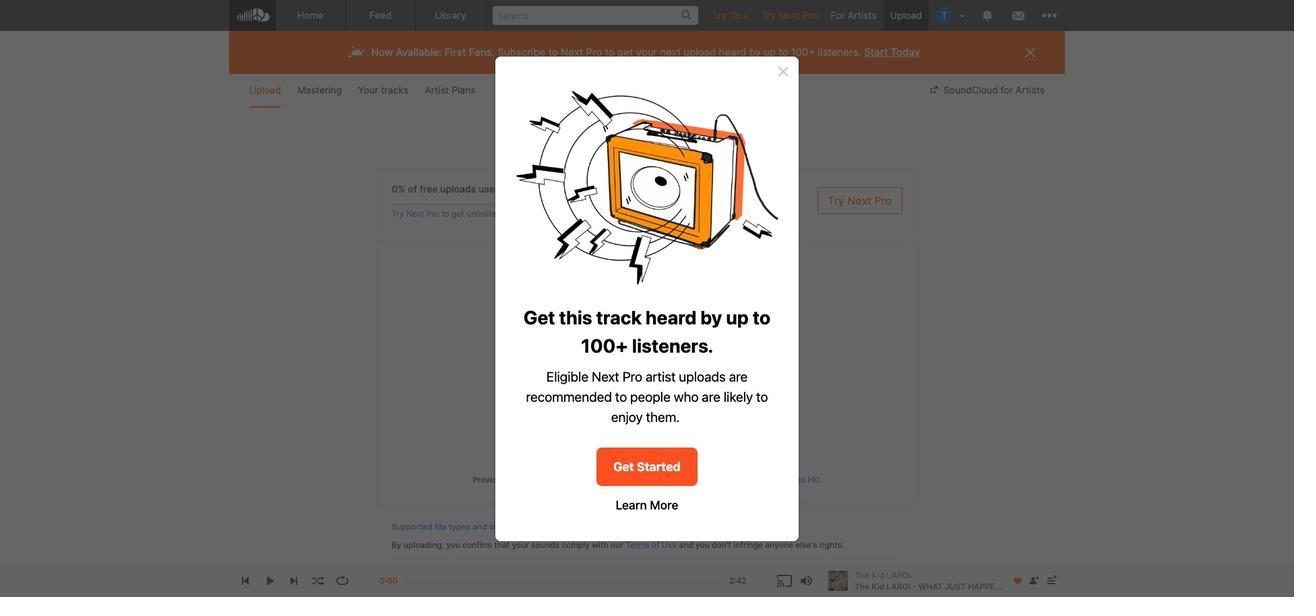 Task type: vqa. For each thing, say whether or not it's contained in the screenshot.
middle AND
yes



Task type: describe. For each thing, give the bounding box(es) containing it.
your
[[358, 84, 378, 96]]

now available: first fans. subscribe to next pro to get your next upload heard by up to 100+ listeners. start today
[[371, 46, 920, 59]]

100+
[[791, 46, 815, 59]]

with
[[592, 541, 609, 551]]

by
[[392, 541, 402, 551]]

lossless
[[775, 475, 806, 486]]

next
[[660, 46, 681, 59]]

hd.
[[808, 475, 822, 486]]

anyone
[[765, 541, 793, 551]]

0 horizontal spatial tracks
[[381, 84, 409, 96]]

now
[[371, 46, 393, 59]]

language:
[[392, 581, 432, 591]]

0 horizontal spatial and
[[473, 522, 487, 533]]

to down 0% of free uploads used
[[442, 209, 449, 219]]

comply
[[562, 541, 590, 551]]

available:
[[396, 46, 442, 59]]

library link
[[416, 0, 486, 31]]

albums
[[705, 310, 755, 328]]

mastering
[[297, 84, 342, 96]]

plans
[[452, 84, 476, 96]]

use
[[662, 541, 677, 551]]

provide
[[473, 475, 502, 486]]

1 vertical spatial your
[[608, 310, 639, 328]]

terms of use link
[[626, 541, 677, 551]]

supported file types and sizes
[[392, 522, 509, 533]]

public
[[639, 397, 662, 407]]

2 you from the left
[[696, 541, 710, 551]]

don't
[[712, 541, 732, 551]]

confirm
[[463, 541, 492, 551]]

selected
[[710, 375, 744, 385]]

rights.
[[820, 541, 844, 551]]

to right up
[[779, 46, 788, 59]]

by
[[749, 46, 761, 59]]

sizes
[[489, 522, 509, 533]]

highest
[[620, 475, 649, 486]]

legal link
[[392, 567, 413, 577]]

learn more about lossless hd. link
[[704, 475, 822, 486]]

1 vertical spatial get
[[452, 209, 464, 219]]

up
[[764, 46, 776, 59]]

feed
[[370, 9, 392, 21]]

for artists link
[[824, 0, 884, 30]]

home link
[[276, 0, 346, 31]]

uploading,
[[404, 541, 444, 551]]

privacy:
[[590, 397, 621, 407]]

1 vertical spatial try next pro
[[828, 194, 892, 208]]

(us)
[[464, 581, 482, 591]]

1 horizontal spatial artists
[[1016, 84, 1045, 96]]

playlist
[[592, 375, 619, 385]]

uploads.
[[504, 209, 536, 219]]

start
[[864, 46, 888, 59]]

0 vertical spatial your
[[636, 46, 657, 59]]

soundcloud for artists link
[[929, 74, 1045, 108]]

artists inside "link"
[[848, 9, 877, 21]]

for
[[831, 9, 845, 21]]

1 vertical spatial of
[[652, 541, 660, 551]]

to down search search box
[[605, 46, 615, 59]]

free
[[420, 183, 438, 195]]

aiff
[[587, 475, 605, 486]]

today
[[891, 46, 920, 59]]

0 vertical spatial upload
[[684, 46, 716, 59]]

provide flac, wav, alac, or aiff for highest audio quality. learn more about lossless hd.
[[473, 475, 822, 486]]

audio
[[651, 475, 672, 486]]

english
[[434, 581, 462, 591]]

artist
[[425, 84, 449, 96]]

a
[[585, 375, 590, 385]]

wav,
[[529, 475, 549, 486]]

our
[[611, 541, 624, 551]]

your tracks link
[[358, 74, 409, 108]]

heard
[[719, 46, 746, 59]]

choose
[[598, 346, 635, 360]]

drag
[[504, 310, 537, 328]]

0% of free uploads used
[[392, 183, 501, 195]]

2 horizontal spatial and
[[679, 541, 694, 551]]

2 vertical spatial your
[[512, 541, 529, 551]]

are
[[696, 375, 708, 385]]

upload inside button
[[675, 346, 710, 360]]

or inside button
[[584, 346, 595, 360]]

1 horizontal spatial files
[[678, 375, 694, 385]]

uploads
[[440, 183, 476, 195]]

used
[[479, 183, 501, 195]]

listeners.
[[818, 46, 861, 59]]

supported file types and sizes link
[[392, 522, 509, 533]]

learn
[[704, 475, 726, 486]]

library
[[435, 9, 466, 21]]



Task type: locate. For each thing, give the bounding box(es) containing it.
files up the 'make a playlist when multiple files are selected' on the bottom
[[638, 346, 659, 360]]

and left the drop
[[542, 310, 568, 328]]

0 vertical spatial and
[[542, 310, 568, 328]]

flac,
[[504, 475, 527, 486]]

drop
[[572, 310, 604, 328]]

upload up today
[[890, 9, 922, 21]]

of left use
[[652, 541, 660, 551]]

fans.
[[469, 46, 495, 59]]

1 horizontal spatial and
[[542, 310, 568, 328]]

0 vertical spatial artists
[[848, 9, 877, 21]]

that
[[494, 541, 510, 551]]

1 vertical spatial and
[[473, 522, 487, 533]]

0 vertical spatial get
[[618, 46, 633, 59]]

0 horizontal spatial artists
[[848, 9, 877, 21]]

next
[[779, 9, 800, 21], [561, 46, 583, 59], [848, 194, 872, 208], [406, 209, 424, 219]]

about
[[750, 475, 773, 486]]

1 vertical spatial artists
[[1016, 84, 1045, 96]]

drag and drop your tracks & albums here
[[504, 310, 791, 328]]

0 vertical spatial try next pro
[[762, 9, 817, 21]]

try
[[712, 9, 727, 21], [762, 9, 776, 21], [828, 194, 845, 208], [392, 209, 404, 219]]

terms
[[626, 541, 650, 551]]

try next pro to get unlimited uploads.
[[392, 209, 536, 219]]

legal language: english (us)
[[392, 567, 482, 591]]

upload link
[[884, 0, 929, 30], [249, 74, 281, 108]]

you left don't
[[696, 541, 710, 551]]

upload link up today
[[884, 0, 929, 30]]

here
[[759, 310, 791, 328]]

make a playlist when multiple files are selected
[[562, 375, 744, 385]]

1 vertical spatial for
[[607, 475, 618, 486]]

0 horizontal spatial upload link
[[249, 74, 281, 108]]

files left are
[[678, 375, 694, 385]]

files
[[638, 346, 659, 360], [678, 375, 694, 385]]

start today link
[[864, 46, 920, 59]]

and
[[542, 310, 568, 328], [473, 522, 487, 533], [679, 541, 694, 551]]

or up a
[[584, 346, 595, 360]]

Search search field
[[493, 6, 699, 25]]

1 vertical spatial upload link
[[249, 74, 281, 108]]

alac,
[[551, 475, 575, 486]]

your tracks
[[358, 84, 409, 96]]

your left next on the right
[[636, 46, 657, 59]]

0 horizontal spatial try next pro
[[762, 9, 817, 21]]

try go+
[[712, 9, 748, 21]]

upload right next on the right
[[684, 46, 716, 59]]

None search field
[[486, 0, 705, 30]]

quality.
[[674, 475, 702, 486]]

1 horizontal spatial get
[[618, 46, 633, 59]]

for right aiff
[[607, 475, 618, 486]]

try next pro
[[762, 9, 817, 21], [828, 194, 892, 208]]

1 vertical spatial tracks
[[644, 310, 687, 328]]

tara schultz's avatar element
[[936, 7, 953, 24]]

0 horizontal spatial of
[[408, 183, 417, 195]]

subscribe
[[498, 46, 546, 59]]

artists
[[848, 9, 877, 21], [1016, 84, 1045, 96]]

make
[[562, 375, 583, 385]]

first
[[445, 46, 466, 59]]

soundcloud for artists
[[944, 84, 1045, 96]]

1 horizontal spatial you
[[696, 541, 710, 551]]

0%
[[392, 183, 406, 195]]

files inside button
[[638, 346, 659, 360]]

1 vertical spatial upload
[[675, 346, 710, 360]]

1 horizontal spatial tracks
[[644, 310, 687, 328]]

0 horizontal spatial upload
[[249, 84, 281, 96]]

2 vertical spatial and
[[679, 541, 694, 551]]

artist plans link
[[425, 74, 476, 108]]

soundcloud
[[944, 84, 998, 96]]

of
[[408, 183, 417, 195], [652, 541, 660, 551]]

or choose files to upload
[[584, 346, 710, 360]]

0 horizontal spatial files
[[638, 346, 659, 360]]

tracks
[[381, 84, 409, 96], [644, 310, 687, 328]]

0 vertical spatial tracks
[[381, 84, 409, 96]]

0 horizontal spatial you
[[446, 541, 460, 551]]

1 horizontal spatial of
[[652, 541, 660, 551]]

by uploading, you confirm that your sounds comply with our terms of use and you don't infringe anyone else's rights.
[[392, 541, 844, 551]]

supported
[[392, 522, 433, 533]]

for
[[1001, 84, 1013, 96], [607, 475, 618, 486]]

feed link
[[346, 0, 416, 31]]

try next pro link
[[755, 0, 824, 30], [817, 187, 903, 214], [392, 209, 439, 219]]

get left next on the right
[[618, 46, 633, 59]]

mastering link
[[297, 74, 342, 108]]

your up choose on the left bottom
[[608, 310, 639, 328]]

artists right for
[[848, 9, 877, 21]]

when
[[622, 375, 643, 385]]

1 vertical spatial upload
[[249, 84, 281, 96]]

of right 0%
[[408, 183, 417, 195]]

upload link left 'mastering' link
[[249, 74, 281, 108]]

1 horizontal spatial for
[[1001, 84, 1013, 96]]

and up confirm at bottom
[[473, 522, 487, 533]]

1 horizontal spatial upload
[[890, 9, 922, 21]]

0 horizontal spatial get
[[452, 209, 464, 219]]

and right use
[[679, 541, 694, 551]]

unlimited
[[467, 209, 501, 219]]

private
[[681, 397, 708, 407]]

1 vertical spatial or
[[577, 475, 585, 486]]

your right 'that'
[[512, 541, 529, 551]]

get down the uploads
[[452, 209, 464, 219]]

0 vertical spatial or
[[584, 346, 595, 360]]

types
[[449, 522, 470, 533]]

legal
[[392, 567, 413, 577]]

infringe
[[734, 541, 763, 551]]

or left aiff
[[577, 475, 585, 486]]

else's
[[796, 541, 818, 551]]

or
[[584, 346, 595, 360], [577, 475, 585, 486]]

pro
[[802, 9, 817, 21], [586, 46, 602, 59], [875, 194, 892, 208], [427, 209, 439, 219]]

upload left mastering
[[249, 84, 281, 96]]

0 vertical spatial files
[[638, 346, 659, 360]]

0 horizontal spatial for
[[607, 475, 618, 486]]

artists right soundcloud
[[1016, 84, 1045, 96]]

upload up are
[[675, 346, 710, 360]]

for right soundcloud
[[1001, 84, 1013, 96]]

1 horizontal spatial upload link
[[884, 0, 929, 30]]

tracks right your
[[381, 84, 409, 96]]

tracks left &
[[644, 310, 687, 328]]

upload
[[684, 46, 716, 59], [675, 346, 710, 360]]

file
[[435, 522, 447, 533]]

0 vertical spatial upload link
[[884, 0, 929, 30]]

to
[[548, 46, 558, 59], [605, 46, 615, 59], [779, 46, 788, 59], [442, 209, 449, 219], [662, 346, 672, 360]]

0 vertical spatial of
[[408, 183, 417, 195]]

to up multiple
[[662, 346, 672, 360]]

to inside button
[[662, 346, 672, 360]]

1 vertical spatial files
[[678, 375, 694, 385]]

home
[[297, 9, 324, 21]]

multiple
[[645, 375, 676, 385]]

&
[[691, 310, 701, 328]]

for artists
[[831, 9, 877, 21]]

0 vertical spatial upload
[[890, 9, 922, 21]]

or choose files to upload button
[[546, 339, 748, 366]]

you
[[446, 541, 460, 551], [696, 541, 710, 551]]

0 vertical spatial for
[[1001, 84, 1013, 96]]

1 horizontal spatial try next pro
[[828, 194, 892, 208]]

you down supported file types and sizes
[[446, 541, 460, 551]]

to right subscribe
[[548, 46, 558, 59]]

1 you from the left
[[446, 541, 460, 551]]

try go+ link
[[705, 0, 755, 30]]

more
[[728, 475, 748, 486]]



